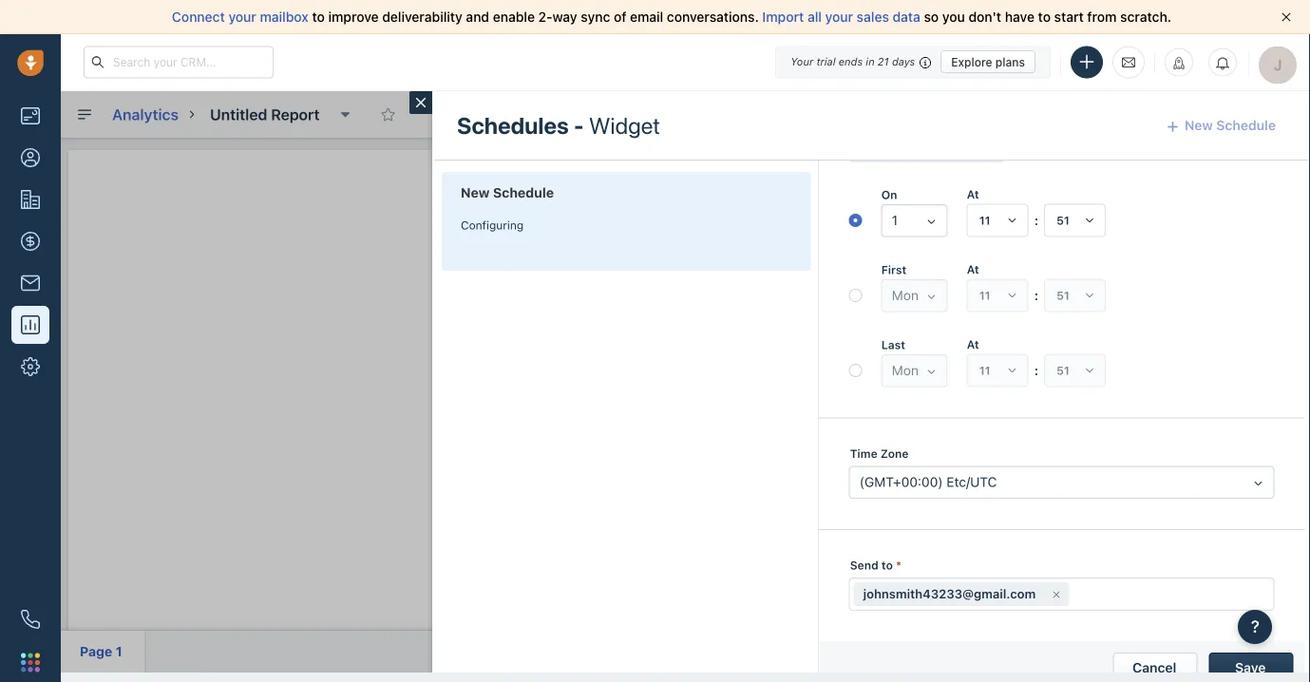 Task type: describe. For each thing, give the bounding box(es) containing it.
email
[[630, 9, 664, 25]]

in
[[866, 56, 875, 68]]

of
[[614, 9, 627, 25]]

your
[[791, 56, 814, 68]]

conversations.
[[667, 9, 759, 25]]

don't
[[969, 9, 1002, 25]]

days
[[892, 56, 916, 68]]

explore
[[952, 55, 993, 68]]

connect your mailbox link
[[172, 9, 312, 25]]

data
[[893, 9, 921, 25]]

connect
[[172, 9, 225, 25]]

you
[[943, 9, 966, 25]]

from
[[1088, 9, 1117, 25]]

Search your CRM... text field
[[84, 46, 274, 78]]

improve
[[328, 9, 379, 25]]

have
[[1005, 9, 1035, 25]]

so
[[924, 9, 939, 25]]

2-
[[539, 9, 553, 25]]

1 your from the left
[[229, 9, 257, 25]]

explore plans
[[952, 55, 1026, 68]]

start
[[1055, 9, 1084, 25]]

and
[[466, 9, 490, 25]]

2 your from the left
[[826, 9, 854, 25]]

scratch.
[[1121, 9, 1172, 25]]



Task type: locate. For each thing, give the bounding box(es) containing it.
21
[[878, 56, 889, 68]]

ends
[[839, 56, 863, 68]]

explore plans link
[[941, 50, 1036, 73]]

way
[[553, 9, 578, 25]]

0 horizontal spatial to
[[312, 9, 325, 25]]

phone element
[[11, 601, 49, 639]]

all
[[808, 9, 822, 25]]

freshworks switcher image
[[21, 653, 40, 672]]

close image
[[1282, 12, 1292, 22]]

1 to from the left
[[312, 9, 325, 25]]

1 horizontal spatial to
[[1039, 9, 1051, 25]]

plans
[[996, 55, 1026, 68]]

to
[[312, 9, 325, 25], [1039, 9, 1051, 25]]

trial
[[817, 56, 836, 68]]

mailbox
[[260, 9, 309, 25]]

your right all
[[826, 9, 854, 25]]

import all your sales data link
[[763, 9, 924, 25]]

phone image
[[21, 610, 40, 629]]

send email image
[[1123, 54, 1136, 70]]

sales
[[857, 9, 890, 25]]

to left start
[[1039, 9, 1051, 25]]

deliverability
[[382, 9, 463, 25]]

sync
[[581, 9, 610, 25]]

your trial ends in 21 days
[[791, 56, 916, 68]]

1 horizontal spatial your
[[826, 9, 854, 25]]

your
[[229, 9, 257, 25], [826, 9, 854, 25]]

0 horizontal spatial your
[[229, 9, 257, 25]]

to right mailbox
[[312, 9, 325, 25]]

enable
[[493, 9, 535, 25]]

what's new image
[[1173, 57, 1186, 70]]

2 to from the left
[[1039, 9, 1051, 25]]

your left mailbox
[[229, 9, 257, 25]]

connect your mailbox to improve deliverability and enable 2-way sync of email conversations. import all your sales data so you don't have to start from scratch.
[[172, 9, 1172, 25]]

import
[[763, 9, 804, 25]]



